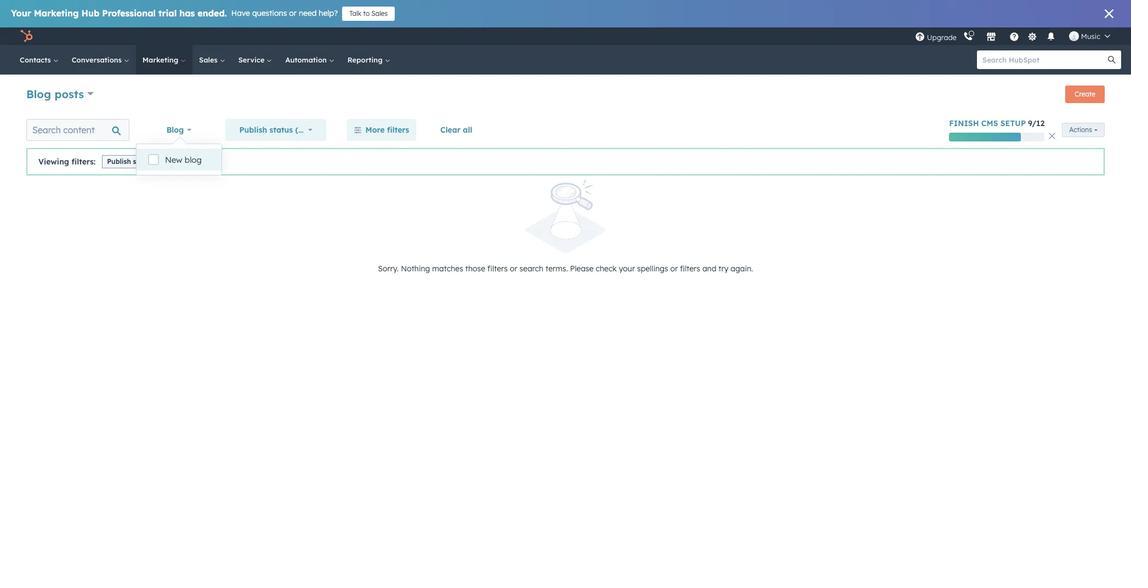 Task type: locate. For each thing, give the bounding box(es) containing it.
1 vertical spatial publish
[[107, 157, 131, 165]]

/
[[1032, 118, 1037, 128]]

marketing
[[34, 8, 79, 19], [143, 55, 180, 64]]

those
[[466, 264, 485, 274]]

settings link
[[1026, 30, 1040, 42]]

trial
[[159, 8, 177, 19]]

filters right those
[[488, 264, 508, 274]]

close image inside publish status filter: element
[[194, 159, 199, 164]]

create button
[[1066, 86, 1105, 103]]

filters left and
[[680, 264, 701, 274]]

0 horizontal spatial sales
[[199, 55, 220, 64]]

blog up "new blog" "list box"
[[167, 125, 184, 135]]

finish cms setup button
[[950, 118, 1026, 128]]

your marketing hub professional trial has ended. have questions or need help?
[[11, 8, 338, 19]]

setup
[[1001, 118, 1026, 128]]

contacts link
[[13, 45, 65, 75]]

0 horizontal spatial filters
[[387, 125, 409, 135]]

0 vertical spatial close image
[[1105, 9, 1114, 18]]

1 vertical spatial blog
[[167, 125, 184, 135]]

or left search
[[510, 264, 518, 274]]

marketing down trial
[[143, 55, 180, 64]]

help button
[[1005, 27, 1024, 45]]

reporting
[[348, 55, 385, 64]]

ended.
[[198, 8, 227, 19]]

hubspot link
[[13, 30, 41, 43]]

hubspot image
[[20, 30, 33, 43]]

marketing inside 'link'
[[143, 55, 180, 64]]

menu
[[914, 27, 1118, 45]]

sales
[[372, 9, 388, 18], [199, 55, 220, 64]]

matches
[[432, 264, 463, 274]]

1 horizontal spatial marketing
[[143, 55, 180, 64]]

2 horizontal spatial close image
[[1105, 9, 1114, 18]]

more filters button
[[347, 119, 416, 141]]

or right spellings
[[671, 264, 678, 274]]

conversations link
[[65, 45, 136, 75]]

filters inside button
[[387, 125, 409, 135]]

or left need
[[289, 8, 297, 18]]

filters
[[387, 125, 409, 135], [488, 264, 508, 274], [680, 264, 701, 274]]

marketing left hub
[[34, 8, 79, 19]]

sales inside "button"
[[372, 9, 388, 18]]

viewing filters:
[[38, 157, 96, 167]]

publish left status
[[239, 125, 267, 135]]

or
[[289, 8, 297, 18], [510, 264, 518, 274], [671, 264, 678, 274]]

music button
[[1063, 27, 1117, 45]]

spellings
[[637, 264, 668, 274]]

0 vertical spatial publish
[[239, 125, 267, 135]]

close image left the actions
[[1049, 133, 1056, 139]]

2 horizontal spatial or
[[671, 264, 678, 274]]

1 horizontal spatial blog
[[167, 125, 184, 135]]

(1)
[[295, 125, 305, 135]]

your
[[11, 8, 31, 19]]

publish left status:
[[107, 157, 131, 165]]

1 horizontal spatial sales
[[372, 9, 388, 18]]

close image
[[1105, 9, 1114, 18], [1049, 133, 1056, 139], [194, 159, 199, 164]]

new
[[165, 155, 182, 165]]

1 horizontal spatial publish
[[239, 125, 267, 135]]

sales left service
[[199, 55, 220, 64]]

and
[[703, 264, 717, 274]]

sales right to
[[372, 9, 388, 18]]

publish
[[239, 125, 267, 135], [107, 157, 131, 165]]

0 horizontal spatial marketing
[[34, 8, 79, 19]]

publish status (1) button
[[232, 119, 320, 141]]

close image up music popup button
[[1105, 9, 1114, 18]]

1 vertical spatial marketing
[[143, 55, 180, 64]]

blog inside dropdown button
[[167, 125, 184, 135]]

blog left posts
[[26, 87, 51, 101]]

talk to sales button
[[342, 7, 395, 21]]

music
[[1082, 32, 1101, 41]]

close image right new at the top of page
[[194, 159, 199, 164]]

0 vertical spatial sales
[[372, 9, 388, 18]]

12
[[1037, 118, 1045, 128]]

0 vertical spatial marketing
[[34, 8, 79, 19]]

blog inside popup button
[[26, 87, 51, 101]]

menu containing music
[[914, 27, 1118, 45]]

filters right 'more'
[[387, 125, 409, 135]]

blog posts button
[[26, 86, 94, 102]]

check
[[596, 264, 617, 274]]

publish inside popup button
[[239, 125, 267, 135]]

terms.
[[546, 264, 568, 274]]

blog
[[26, 87, 51, 101], [167, 125, 184, 135]]

help image
[[1010, 32, 1020, 42]]

nothing
[[401, 264, 430, 274]]

1 horizontal spatial close image
[[1049, 133, 1056, 139]]

2 vertical spatial close image
[[194, 159, 199, 164]]

0 vertical spatial blog
[[26, 87, 51, 101]]

marketplaces image
[[987, 32, 997, 42]]

search button
[[1103, 50, 1122, 69]]

9
[[1028, 118, 1032, 128]]

all
[[463, 125, 473, 135]]

notifications image
[[1046, 32, 1056, 42]]

0 horizontal spatial close image
[[194, 159, 199, 164]]

upgrade
[[927, 33, 957, 41]]

blog posts banner
[[26, 82, 1105, 108]]

publish status: published
[[107, 157, 189, 165]]

calling icon image
[[964, 32, 973, 42]]

to
[[363, 9, 370, 18]]

clear all button
[[433, 119, 480, 141]]

1 vertical spatial close image
[[1049, 133, 1056, 139]]

sorry.
[[378, 264, 399, 274]]

finish cms setup 9 / 12
[[950, 118, 1045, 128]]

marketing link
[[136, 45, 193, 75]]

0 horizontal spatial blog
[[26, 87, 51, 101]]

0 horizontal spatial or
[[289, 8, 297, 18]]

again.
[[731, 264, 753, 274]]

publish for publish status: published
[[107, 157, 131, 165]]

0 horizontal spatial publish
[[107, 157, 131, 165]]



Task type: describe. For each thing, give the bounding box(es) containing it.
publish status (1)
[[239, 125, 305, 135]]

actions button
[[1063, 123, 1105, 137]]

blog for blog
[[167, 125, 184, 135]]

hub
[[81, 8, 99, 19]]

1 vertical spatial sales
[[199, 55, 220, 64]]

talk to sales
[[350, 9, 388, 18]]

search image
[[1108, 56, 1116, 64]]

service
[[238, 55, 267, 64]]

publish status filter: element
[[100, 154, 207, 168]]

search
[[520, 264, 544, 274]]

1 horizontal spatial or
[[510, 264, 518, 274]]

blog button
[[159, 119, 199, 141]]

questions
[[252, 8, 287, 18]]

status
[[270, 125, 293, 135]]

notifications button
[[1042, 27, 1061, 45]]

clear
[[440, 125, 461, 135]]

settings image
[[1028, 32, 1038, 42]]

blog for blog posts
[[26, 87, 51, 101]]

new blog list box
[[137, 144, 222, 175]]

upgrade image
[[915, 32, 925, 42]]

contacts
[[20, 55, 53, 64]]

reporting link
[[341, 45, 397, 75]]

automation
[[285, 55, 329, 64]]

cms
[[982, 118, 999, 128]]

posts
[[55, 87, 84, 101]]

try
[[719, 264, 729, 274]]

blog posts
[[26, 87, 84, 101]]

calling icon button
[[959, 29, 978, 43]]

new blog
[[165, 155, 202, 165]]

your
[[619, 264, 635, 274]]

finish
[[950, 118, 979, 128]]

more
[[366, 125, 385, 135]]

has
[[179, 8, 195, 19]]

marketplaces button
[[980, 27, 1003, 45]]

or inside your marketing hub professional trial has ended. have questions or need help?
[[289, 8, 297, 18]]

need
[[299, 8, 317, 18]]

blog
[[185, 155, 202, 165]]

Search HubSpot search field
[[977, 50, 1112, 69]]

publish for publish status (1)
[[239, 125, 267, 135]]

close image for published
[[194, 159, 199, 164]]

1 horizontal spatial filters
[[488, 264, 508, 274]]

have
[[231, 8, 250, 18]]

filters:
[[72, 157, 96, 167]]

status:
[[133, 157, 155, 165]]

clear all
[[440, 125, 473, 135]]

finish cms setup progress bar
[[950, 133, 1021, 142]]

talk
[[350, 9, 362, 18]]

Search content search field
[[26, 119, 129, 141]]

create
[[1075, 90, 1096, 98]]

2 horizontal spatial filters
[[680, 264, 701, 274]]

published
[[157, 157, 189, 165]]

close image for have questions or need help?
[[1105, 9, 1114, 18]]

sales link
[[193, 45, 232, 75]]

please
[[570, 264, 594, 274]]

professional
[[102, 8, 156, 19]]

greg robinson image
[[1069, 31, 1079, 41]]

more filters
[[366, 125, 409, 135]]

actions
[[1070, 126, 1093, 134]]

help?
[[319, 8, 338, 18]]

automation link
[[279, 45, 341, 75]]

sorry. nothing matches those filters or search terms. please check your spellings or filters and try again.
[[378, 264, 753, 274]]

service link
[[232, 45, 279, 75]]

conversations
[[72, 55, 124, 64]]

viewing
[[38, 157, 69, 167]]



Task type: vqa. For each thing, say whether or not it's contained in the screenshot.
Clear all Button
yes



